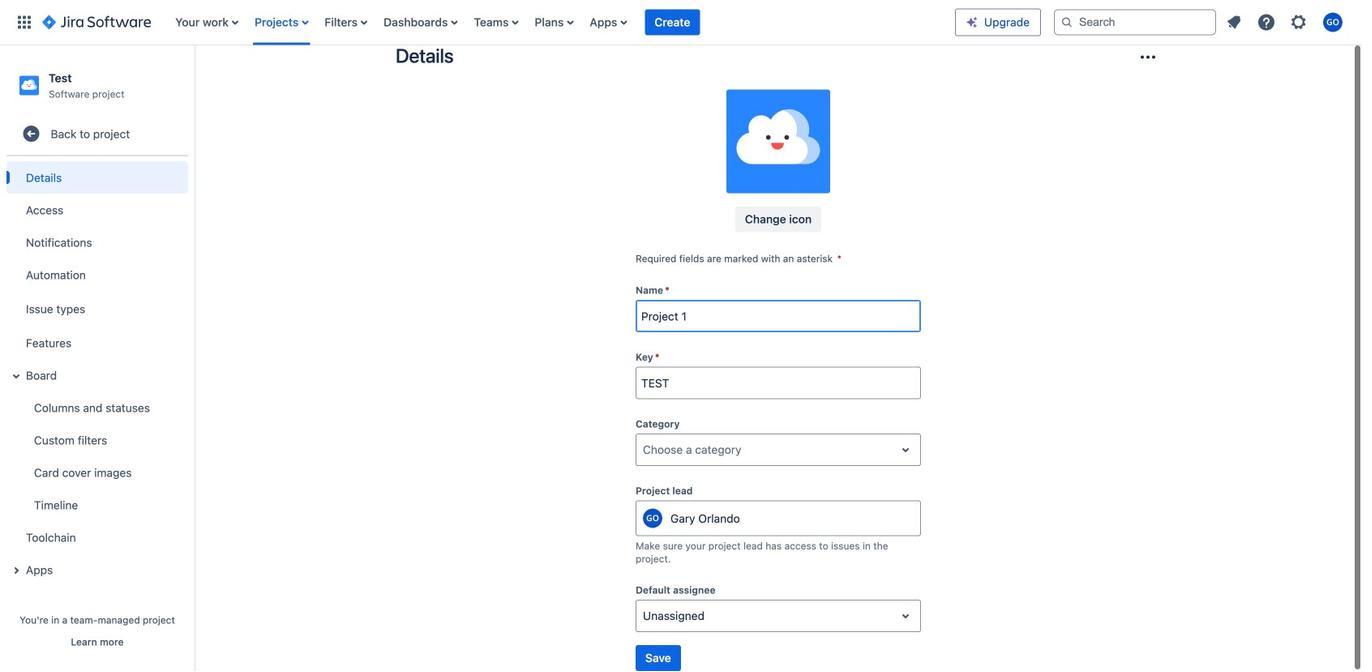 Task type: vqa. For each thing, say whether or not it's contained in the screenshot.
page
no



Task type: describe. For each thing, give the bounding box(es) containing it.
more image
[[1139, 47, 1158, 67]]

1 horizontal spatial list
[[1220, 8, 1353, 37]]

group inside sidebar element
[[3, 157, 188, 591]]

your profile and settings image
[[1323, 13, 1343, 32]]

appswitcher icon image
[[15, 13, 34, 32]]

project avatar image
[[727, 90, 830, 193]]

sidebar navigation image
[[177, 65, 212, 97]]

settings image
[[1289, 13, 1309, 32]]

2 expand image from the top
[[6, 561, 26, 581]]



Task type: locate. For each thing, give the bounding box(es) containing it.
None field
[[637, 302, 920, 331], [637, 369, 920, 398], [637, 302, 920, 331], [637, 369, 920, 398]]

banner
[[0, 0, 1362, 45]]

1 open image from the top
[[896, 440, 916, 460]]

1 vertical spatial open image
[[896, 607, 916, 626]]

open image
[[896, 440, 916, 460], [896, 607, 916, 626]]

None text field
[[643, 442, 646, 458], [643, 608, 646, 624], [643, 442, 646, 458], [643, 608, 646, 624]]

0 vertical spatial open image
[[896, 440, 916, 460]]

sidebar element
[[0, 45, 195, 671]]

None search field
[[1054, 9, 1216, 35]]

help image
[[1257, 13, 1276, 32]]

2 open image from the top
[[896, 607, 916, 626]]

0 vertical spatial expand image
[[6, 367, 26, 386]]

main content
[[195, 0, 1362, 671]]

primary element
[[10, 0, 955, 45]]

search image
[[1061, 16, 1074, 29]]

list
[[167, 0, 955, 45], [1220, 8, 1353, 37]]

1 expand image from the top
[[6, 367, 26, 386]]

jira software image
[[42, 13, 151, 32], [42, 13, 151, 32]]

0 horizontal spatial list
[[167, 0, 955, 45]]

expand image
[[6, 367, 26, 386], [6, 561, 26, 581]]

1 vertical spatial expand image
[[6, 561, 26, 581]]

group
[[3, 157, 188, 591]]

notifications image
[[1225, 13, 1244, 32]]

list item
[[645, 0, 700, 45]]

Search field
[[1054, 9, 1216, 35]]



